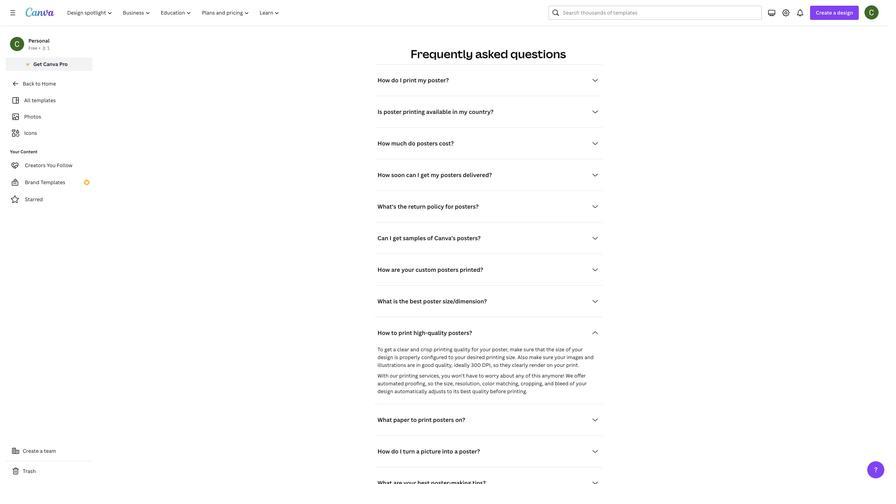 Task type: locate. For each thing, give the bounding box(es) containing it.
quality inside with our printing services, you won't have to worry about any of this anymore! we offer automated proofing, so the size, resolution, color matching, cropping, and bleed of your design automatically adjusts to its best quality before printing.
[[472, 389, 489, 395]]

0 horizontal spatial quality
[[428, 330, 447, 337]]

in right available
[[452, 108, 458, 116]]

1 vertical spatial get
[[393, 235, 402, 242]]

0 horizontal spatial in
[[416, 362, 421, 369]]

printing left available
[[403, 108, 425, 116]]

0 vertical spatial make
[[510, 347, 522, 353]]

what's
[[378, 203, 396, 211]]

posters right custom
[[438, 266, 458, 274]]

on
[[547, 362, 553, 369]]

and up properly
[[410, 347, 419, 353]]

how much do posters cost?
[[378, 140, 454, 148]]

0 vertical spatial posters?
[[455, 203, 479, 211]]

how up is
[[378, 77, 390, 84]]

1 vertical spatial best
[[460, 389, 471, 395]]

to right paper
[[411, 417, 417, 424]]

in inside dropdown button
[[452, 108, 458, 116]]

have
[[466, 373, 478, 380]]

how left soon
[[378, 171, 390, 179]]

are left custom
[[391, 266, 400, 274]]

make
[[510, 347, 522, 353], [529, 354, 542, 361]]

1 horizontal spatial in
[[452, 108, 458, 116]]

the inside with our printing services, you won't have to worry about any of this anymore! we offer automated proofing, so the size, resolution, color matching, cropping, and bleed of your design automatically adjusts to its best quality before printing.
[[435, 381, 443, 387]]

5 how from the top
[[378, 330, 390, 337]]

of
[[427, 235, 433, 242], [566, 347, 571, 353], [525, 373, 530, 380], [570, 381, 575, 387]]

your down size
[[555, 354, 566, 361]]

1 vertical spatial in
[[416, 362, 421, 369]]

design left christina overa image
[[837, 9, 853, 16]]

get right 'to'
[[384, 347, 392, 353]]

do inside how do i print my poster? dropdown button
[[391, 77, 399, 84]]

1 horizontal spatial quality
[[454, 347, 470, 353]]

posters? right canva's
[[457, 235, 481, 242]]

2 vertical spatial do
[[391, 448, 399, 456]]

0 horizontal spatial best
[[410, 298, 422, 306]]

2 horizontal spatial get
[[421, 171, 429, 179]]

delivered?
[[463, 171, 492, 179]]

1 vertical spatial poster
[[423, 298, 441, 306]]

0 vertical spatial best
[[410, 298, 422, 306]]

poster,
[[492, 347, 509, 353]]

creators
[[25, 162, 46, 169]]

that
[[535, 347, 545, 353]]

0 vertical spatial in
[[452, 108, 458, 116]]

design down 'to'
[[378, 354, 393, 361]]

images
[[567, 354, 583, 361]]

0 horizontal spatial for
[[445, 203, 454, 211]]

of inside to get a clear and crisp printing quality for your poster, make sure that the size of your design is properly configured to your desired printing size. also make sure your images and illustrations are in good quality, ideally 300 dpi, so they clearly render on your print.
[[566, 347, 571, 353]]

your
[[402, 266, 414, 274], [480, 347, 491, 353], [572, 347, 583, 353], [455, 354, 466, 361], [555, 354, 566, 361], [554, 362, 565, 369], [576, 381, 587, 387]]

print inside how do i print my poster? dropdown button
[[403, 77, 417, 84]]

how down 'can'
[[378, 266, 390, 274]]

1 vertical spatial quality
[[454, 347, 470, 353]]

are down properly
[[407, 362, 415, 369]]

what is the best poster size/dimension?
[[378, 298, 487, 306]]

best up high-
[[410, 298, 422, 306]]

of left canva's
[[427, 235, 433, 242]]

best down 'resolution,'
[[460, 389, 471, 395]]

design inside to get a clear and crisp printing quality for your poster, make sure that the size of your design is properly configured to your desired printing size. also make sure your images and illustrations are in good quality, ideally 300 dpi, so they clearly render on your print.
[[378, 354, 393, 361]]

0 vertical spatial for
[[445, 203, 454, 211]]

posters? up 'desired' at the right bottom of the page
[[448, 330, 472, 337]]

of right any
[[525, 373, 530, 380]]

1 vertical spatial is
[[394, 354, 398, 361]]

quality up crisp
[[428, 330, 447, 337]]

2 vertical spatial my
[[431, 171, 439, 179]]

1 vertical spatial so
[[428, 381, 433, 387]]

and right images
[[585, 354, 594, 361]]

offer
[[574, 373, 586, 380]]

create
[[816, 9, 832, 16], [23, 448, 39, 455]]

posters left on?
[[433, 417, 454, 424]]

posters? for what's the return policy for posters?
[[455, 203, 479, 211]]

1 vertical spatial make
[[529, 354, 542, 361]]

1 horizontal spatial so
[[493, 362, 499, 369]]

0 horizontal spatial so
[[428, 381, 433, 387]]

0 vertical spatial are
[[391, 266, 400, 274]]

how left turn
[[378, 448, 390, 456]]

posters? inside how to print high-quality posters? dropdown button
[[448, 330, 472, 337]]

adjusts
[[429, 389, 446, 395]]

poster?
[[428, 77, 449, 84], [459, 448, 480, 456]]

1 vertical spatial print
[[399, 330, 412, 337]]

the
[[398, 203, 407, 211], [399, 298, 408, 306], [546, 347, 554, 353], [435, 381, 443, 387]]

posters? inside what's the return policy for posters? dropdown button
[[455, 203, 479, 211]]

Search search field
[[563, 6, 757, 20]]

1 vertical spatial for
[[472, 347, 479, 353]]

2 horizontal spatial and
[[585, 354, 594, 361]]

high-
[[414, 330, 428, 337]]

poster inside what is the best poster size/dimension? dropdown button
[[423, 298, 441, 306]]

so right dpi,
[[493, 362, 499, 369]]

crisp
[[421, 347, 432, 353]]

3 how from the top
[[378, 171, 390, 179]]

print inside what paper to print posters on? dropdown button
[[418, 417, 432, 424]]

1 vertical spatial and
[[585, 354, 594, 361]]

print.
[[566, 362, 579, 369]]

they
[[500, 362, 511, 369]]

your content
[[10, 149, 37, 155]]

1 vertical spatial my
[[459, 108, 468, 116]]

quality up ideally
[[454, 347, 470, 353]]

1 horizontal spatial and
[[545, 381, 554, 387]]

None search field
[[549, 6, 762, 20]]

1 horizontal spatial create
[[816, 9, 832, 16]]

create inside button
[[23, 448, 39, 455]]

printing.
[[507, 389, 527, 395]]

0 vertical spatial get
[[421, 171, 429, 179]]

2 horizontal spatial my
[[459, 108, 468, 116]]

1 vertical spatial are
[[407, 362, 415, 369]]

a inside to get a clear and crisp printing quality for your poster, make sure that the size of your design is properly configured to your desired printing size. also make sure your images and illustrations are in good quality, ideally 300 dpi, so they clearly render on your print.
[[393, 347, 396, 353]]

my right can
[[431, 171, 439, 179]]

your inside with our printing services, you won't have to worry about any of this anymore! we offer automated proofing, so the size, resolution, color matching, cropping, and bleed of your design automatically adjusts to its best quality before printing.
[[576, 381, 587, 387]]

back to home link
[[6, 77, 92, 91]]

1 how from the top
[[378, 77, 390, 84]]

before
[[490, 389, 506, 395]]

for inside dropdown button
[[445, 203, 454, 211]]

to right back
[[35, 80, 40, 87]]

to
[[35, 80, 40, 87], [391, 330, 397, 337], [448, 354, 454, 361], [479, 373, 484, 380], [447, 389, 452, 395], [411, 417, 417, 424]]

0 vertical spatial create
[[816, 9, 832, 16]]

starred
[[25, 196, 43, 203]]

2 how from the top
[[378, 140, 390, 148]]

so
[[493, 362, 499, 369], [428, 381, 433, 387]]

your up ideally
[[455, 354, 466, 361]]

0 vertical spatial is
[[393, 298, 398, 306]]

get canva pro
[[33, 61, 68, 68]]

how
[[378, 77, 390, 84], [378, 140, 390, 148], [378, 171, 390, 179], [378, 266, 390, 274], [378, 330, 390, 337], [378, 448, 390, 456]]

is inside dropdown button
[[393, 298, 398, 306]]

and
[[410, 347, 419, 353], [585, 354, 594, 361], [545, 381, 554, 387]]

all templates
[[24, 97, 56, 104]]

make up render
[[529, 354, 542, 361]]

how left much
[[378, 140, 390, 148]]

to inside to get a clear and crisp printing quality for your poster, make sure that the size of your design is properly configured to your desired printing size. also make sure your images and illustrations are in good quality, ideally 300 dpi, so they clearly render on your print.
[[448, 354, 454, 361]]

quality
[[428, 330, 447, 337], [454, 347, 470, 353], [472, 389, 489, 395]]

you
[[441, 373, 450, 380]]

0 vertical spatial print
[[403, 77, 417, 84]]

good
[[422, 362, 434, 369]]

create a design
[[816, 9, 853, 16]]

1 vertical spatial design
[[378, 354, 393, 361]]

1 horizontal spatial best
[[460, 389, 471, 395]]

printing up proofing,
[[399, 373, 418, 380]]

design down automated
[[378, 389, 393, 395]]

is poster printing available in my country?
[[378, 108, 494, 116]]

templates
[[32, 97, 56, 104]]

2 vertical spatial posters?
[[448, 330, 472, 337]]

2 horizontal spatial quality
[[472, 389, 489, 395]]

about
[[500, 373, 514, 380]]

a
[[833, 9, 836, 16], [393, 347, 396, 353], [40, 448, 43, 455], [416, 448, 420, 456], [455, 448, 458, 456]]

0 vertical spatial design
[[837, 9, 853, 16]]

back
[[23, 80, 34, 87]]

6 how from the top
[[378, 448, 390, 456]]

are inside to get a clear and crisp printing quality for your poster, make sure that the size of your design is properly configured to your desired printing size. also make sure your images and illustrations are in good quality, ideally 300 dpi, so they clearly render on your print.
[[407, 362, 415, 369]]

what's the return policy for posters? button
[[375, 200, 602, 214]]

are inside dropdown button
[[391, 266, 400, 274]]

do inside how do i turn a picture into a poster? dropdown button
[[391, 448, 399, 456]]

1 vertical spatial do
[[408, 140, 415, 148]]

printing down poster,
[[486, 354, 505, 361]]

of right size
[[566, 347, 571, 353]]

our
[[390, 373, 398, 380]]

1 horizontal spatial for
[[472, 347, 479, 353]]

design inside create a design dropdown button
[[837, 9, 853, 16]]

how to print high-quality posters? button
[[375, 326, 602, 341]]

0 vertical spatial so
[[493, 362, 499, 369]]

1 vertical spatial create
[[23, 448, 39, 455]]

1 horizontal spatial make
[[529, 354, 542, 361]]

poster? down frequently
[[428, 77, 449, 84]]

trash link
[[6, 465, 92, 479]]

so inside with our printing services, you won't have to worry about any of this anymore! we offer automated proofing, so the size, resolution, color matching, cropping, and bleed of your design automatically adjusts to its best quality before printing.
[[428, 381, 433, 387]]

0 horizontal spatial poster
[[384, 108, 402, 116]]

2 vertical spatial print
[[418, 417, 432, 424]]

poster? right into
[[459, 448, 480, 456]]

print inside how to print high-quality posters? dropdown button
[[399, 330, 412, 337]]

templates
[[41, 179, 65, 186]]

1 horizontal spatial my
[[431, 171, 439, 179]]

my for i
[[431, 171, 439, 179]]

for up 'desired' at the right bottom of the page
[[472, 347, 479, 353]]

poster down how are your custom posters printed?
[[423, 298, 441, 306]]

posters left cost?
[[417, 140, 438, 148]]

printing inside with our printing services, you won't have to worry about any of this anymore! we offer automated proofing, so the size, resolution, color matching, cropping, and bleed of your design automatically adjusts to its best quality before printing.
[[399, 373, 418, 380]]

create inside dropdown button
[[816, 9, 832, 16]]

0 horizontal spatial create
[[23, 448, 39, 455]]

your left custom
[[402, 266, 414, 274]]

how for how do i turn a picture into a poster?
[[378, 448, 390, 456]]

1 vertical spatial what
[[378, 417, 392, 424]]

posters? right policy
[[455, 203, 479, 211]]

and down anymore!
[[545, 381, 554, 387]]

illustrations
[[378, 362, 406, 369]]

make up the size.
[[510, 347, 522, 353]]

brand templates link
[[6, 176, 92, 190]]

2 vertical spatial design
[[378, 389, 393, 395]]

canva
[[43, 61, 58, 68]]

1 horizontal spatial poster
[[423, 298, 441, 306]]

posters? for how to print high-quality posters?
[[448, 330, 472, 337]]

my for available
[[459, 108, 468, 116]]

can i get samples of canva's posters?
[[378, 235, 481, 242]]

0 horizontal spatial sure
[[524, 347, 534, 353]]

0 vertical spatial what
[[378, 298, 392, 306]]

300
[[471, 362, 481, 369]]

0 horizontal spatial are
[[391, 266, 400, 274]]

get right 'can'
[[393, 235, 402, 242]]

top level navigation element
[[63, 6, 286, 20]]

country?
[[469, 108, 494, 116]]

best inside dropdown button
[[410, 298, 422, 306]]

how inside dropdown button
[[378, 266, 390, 274]]

best
[[410, 298, 422, 306], [460, 389, 471, 395]]

0 vertical spatial and
[[410, 347, 419, 353]]

clear
[[397, 347, 409, 353]]

posters? inside can i get samples of canva's posters? dropdown button
[[457, 235, 481, 242]]

your down offer
[[576, 381, 587, 387]]

is
[[393, 298, 398, 306], [394, 354, 398, 361]]

best inside with our printing services, you won't have to worry about any of this anymore! we offer automated proofing, so the size, resolution, color matching, cropping, and bleed of your design automatically adjusts to its best quality before printing.
[[460, 389, 471, 395]]

to up quality,
[[448, 354, 454, 361]]

0 horizontal spatial my
[[418, 77, 427, 84]]

how for how much do posters cost?
[[378, 140, 390, 148]]

into
[[442, 448, 453, 456]]

poster inside is poster printing available in my country? dropdown button
[[384, 108, 402, 116]]

1 vertical spatial posters?
[[457, 235, 481, 242]]

you
[[47, 162, 56, 169]]

my down frequently
[[418, 77, 427, 84]]

4 how from the top
[[378, 266, 390, 274]]

get right can
[[421, 171, 429, 179]]

sure up on
[[543, 354, 553, 361]]

how up 'to'
[[378, 330, 390, 337]]

poster right is
[[384, 108, 402, 116]]

2 vertical spatial get
[[384, 347, 392, 353]]

how do i turn a picture into a poster?
[[378, 448, 480, 456]]

do for turn
[[391, 448, 399, 456]]

proofing,
[[405, 381, 427, 387]]

0 vertical spatial poster
[[384, 108, 402, 116]]

0 vertical spatial my
[[418, 77, 427, 84]]

printing up configured
[[434, 347, 453, 353]]

1 vertical spatial sure
[[543, 354, 553, 361]]

1 horizontal spatial are
[[407, 362, 415, 369]]

in left good
[[416, 362, 421, 369]]

trash
[[23, 468, 36, 475]]

0 horizontal spatial poster?
[[428, 77, 449, 84]]

create for create a design
[[816, 9, 832, 16]]

the inside to get a clear and crisp printing quality for your poster, make sure that the size of your design is properly configured to your desired printing size. also make sure your images and illustrations are in good quality, ideally 300 dpi, so they clearly render on your print.
[[546, 347, 554, 353]]

to get a clear and crisp printing quality for your poster, make sure that the size of your design is properly configured to your desired printing size. also make sure your images and illustrations are in good quality, ideally 300 dpi, so they clearly render on your print.
[[378, 347, 594, 369]]

so down services,
[[428, 381, 433, 387]]

brand
[[25, 179, 39, 186]]

what paper to print posters on? button
[[375, 413, 602, 428]]

my left country?
[[459, 108, 468, 116]]

how much do posters cost? button
[[375, 137, 602, 151]]

get inside to get a clear and crisp printing quality for your poster, make sure that the size of your design is properly configured to your desired printing size. also make sure your images and illustrations are in good quality, ideally 300 dpi, so they clearly render on your print.
[[384, 347, 392, 353]]

my
[[418, 77, 427, 84], [459, 108, 468, 116], [431, 171, 439, 179]]

printing inside dropdown button
[[403, 108, 425, 116]]

to left high-
[[391, 330, 397, 337]]

automated
[[378, 381, 404, 387]]

team
[[44, 448, 56, 455]]

i
[[400, 77, 402, 84], [417, 171, 419, 179], [390, 235, 392, 242], [400, 448, 402, 456]]

0 vertical spatial do
[[391, 77, 399, 84]]

0 vertical spatial quality
[[428, 330, 447, 337]]

0 horizontal spatial get
[[384, 347, 392, 353]]

what's the return policy for posters?
[[378, 203, 479, 211]]

sure up also
[[524, 347, 534, 353]]

ideally
[[454, 362, 470, 369]]

your up 'desired' at the right bottom of the page
[[480, 347, 491, 353]]

do for print
[[391, 77, 399, 84]]

1 what from the top
[[378, 298, 392, 306]]

do inside how much do posters cost? dropdown button
[[408, 140, 415, 148]]

printing
[[403, 108, 425, 116], [434, 347, 453, 353], [486, 354, 505, 361], [399, 373, 418, 380]]

how are your custom posters printed?
[[378, 266, 483, 274]]

return
[[408, 203, 426, 211]]

1 horizontal spatial poster?
[[459, 448, 480, 456]]

quality down "color"
[[472, 389, 489, 395]]

2 what from the top
[[378, 417, 392, 424]]

how do i print my poster? button
[[375, 73, 602, 88]]

posters left delivered?
[[441, 171, 462, 179]]

bleed
[[555, 381, 569, 387]]

for right policy
[[445, 203, 454, 211]]

get
[[421, 171, 429, 179], [393, 235, 402, 242], [384, 347, 392, 353]]

2 vertical spatial quality
[[472, 389, 489, 395]]

2 vertical spatial and
[[545, 381, 554, 387]]

also
[[518, 354, 528, 361]]



Task type: describe. For each thing, give the bounding box(es) containing it.
anymore!
[[542, 373, 565, 380]]

how for how do i print my poster?
[[378, 77, 390, 84]]

what is the best poster size/dimension? button
[[375, 295, 602, 309]]

policy
[[427, 203, 444, 211]]

your right on
[[554, 362, 565, 369]]

custom
[[416, 266, 436, 274]]

1 horizontal spatial sure
[[543, 354, 553, 361]]

content
[[20, 149, 37, 155]]

your up images
[[572, 347, 583, 353]]

create a design button
[[810, 6, 859, 20]]

how soon can i get my posters delivered?
[[378, 171, 492, 179]]

design inside with our printing services, you won't have to worry about any of this anymore! we offer automated proofing, so the size, resolution, color matching, cropping, and bleed of your design automatically adjusts to its best quality before printing.
[[378, 389, 393, 395]]

can i get samples of canva's posters? button
[[375, 231, 602, 246]]

icons
[[24, 130, 37, 136]]

of down we
[[570, 381, 575, 387]]

1 vertical spatial poster?
[[459, 448, 480, 456]]

frequently asked questions
[[411, 46, 566, 62]]

0 vertical spatial poster?
[[428, 77, 449, 84]]

and inside with our printing services, you won't have to worry about any of this anymore! we offer automated proofing, so the size, resolution, color matching, cropping, and bleed of your design automatically adjusts to its best quality before printing.
[[545, 381, 554, 387]]

so inside to get a clear and crisp printing quality for your poster, make sure that the size of your design is properly configured to your desired printing size. also make sure your images and illustrations are in good quality, ideally 300 dpi, so they clearly render on your print.
[[493, 362, 499, 369]]

of inside dropdown button
[[427, 235, 433, 242]]

0 horizontal spatial make
[[510, 347, 522, 353]]

won't
[[452, 373, 465, 380]]

to left its
[[447, 389, 452, 395]]

to right "have" on the bottom right of the page
[[479, 373, 484, 380]]

we
[[566, 373, 573, 380]]

brand templates
[[25, 179, 65, 186]]

with
[[378, 373, 389, 380]]

size/dimension?
[[443, 298, 487, 306]]

on?
[[455, 417, 465, 424]]

can
[[406, 171, 416, 179]]

how are your custom posters printed? button
[[375, 263, 602, 277]]

can
[[378, 235, 388, 242]]

configured
[[421, 354, 447, 361]]

automatically
[[394, 389, 427, 395]]

is inside to get a clear and crisp printing quality for your poster, make sure that the size of your design is properly configured to your desired printing size. also make sure your images and illustrations are in good quality, ideally 300 dpi, so they clearly render on your print.
[[394, 354, 398, 361]]

cropping,
[[521, 381, 543, 387]]

properly
[[400, 354, 420, 361]]

paper
[[393, 417, 410, 424]]

how to print high-quality posters?
[[378, 330, 472, 337]]

0 vertical spatial sure
[[524, 347, 534, 353]]

back to home
[[23, 80, 56, 87]]

quality inside dropdown button
[[428, 330, 447, 337]]

create a team
[[23, 448, 56, 455]]

canva's
[[434, 235, 456, 242]]

how do i print my poster?
[[378, 77, 449, 84]]

1 horizontal spatial get
[[393, 235, 402, 242]]

render
[[529, 362, 545, 369]]

get canva pro button
[[6, 58, 92, 71]]

pro
[[59, 61, 68, 68]]

0 horizontal spatial and
[[410, 347, 419, 353]]

a inside button
[[40, 448, 43, 455]]

frequently
[[411, 46, 473, 62]]

print for to
[[418, 417, 432, 424]]

1
[[47, 45, 49, 51]]

worry
[[485, 373, 499, 380]]

cost?
[[439, 140, 454, 148]]

how soon can i get my posters delivered? button
[[375, 168, 602, 182]]

get
[[33, 61, 42, 68]]

color
[[482, 381, 495, 387]]

christina overa image
[[865, 5, 879, 20]]

for inside to get a clear and crisp printing quality for your poster, make sure that the size of your design is properly configured to your desired printing size. also make sure your images and illustrations are in good quality, ideally 300 dpi, so they clearly render on your print.
[[472, 347, 479, 353]]

print for i
[[403, 77, 417, 84]]

your
[[10, 149, 19, 155]]

printed?
[[460, 266, 483, 274]]

creators you follow
[[25, 162, 73, 169]]

size.
[[506, 354, 516, 361]]

photos link
[[10, 110, 88, 124]]

what for what is the best poster size/dimension?
[[378, 298, 392, 306]]

soon
[[391, 171, 405, 179]]

your inside dropdown button
[[402, 266, 414, 274]]

in inside to get a clear and crisp printing quality for your poster, make sure that the size of your design is properly configured to your desired printing size. also make sure your images and illustrations are in good quality, ideally 300 dpi, so they clearly render on your print.
[[416, 362, 421, 369]]

how for how soon can i get my posters delivered?
[[378, 171, 390, 179]]

free •
[[28, 45, 40, 51]]

matching,
[[496, 381, 520, 387]]

photos
[[24, 113, 41, 120]]

how for how are your custom posters printed?
[[378, 266, 390, 274]]

asked
[[475, 46, 508, 62]]

its
[[453, 389, 459, 395]]

create a team button
[[6, 445, 92, 459]]

home
[[42, 80, 56, 87]]

quality inside to get a clear and crisp printing quality for your poster, make sure that the size of your design is properly configured to your desired printing size. also make sure your images and illustrations are in good quality, ideally 300 dpi, so they clearly render on your print.
[[454, 347, 470, 353]]

is poster printing available in my country? button
[[375, 105, 602, 119]]

questions
[[511, 46, 566, 62]]

icons link
[[10, 127, 88, 140]]

services,
[[419, 373, 440, 380]]

quality,
[[435, 362, 453, 369]]

posters inside dropdown button
[[438, 266, 458, 274]]

resolution,
[[455, 381, 481, 387]]

with our printing services, you won't have to worry about any of this anymore! we offer automated proofing, so the size, resolution, color matching, cropping, and bleed of your design automatically adjusts to its best quality before printing.
[[378, 373, 587, 395]]

personal
[[28, 37, 50, 44]]

how for how to print high-quality posters?
[[378, 330, 390, 337]]

size,
[[444, 381, 454, 387]]

available
[[426, 108, 451, 116]]

samples
[[403, 235, 426, 242]]

what for what paper to print posters on?
[[378, 417, 392, 424]]

create for create a team
[[23, 448, 39, 455]]

free
[[28, 45, 37, 51]]



Task type: vqa. For each thing, say whether or not it's contained in the screenshot.
printing.
yes



